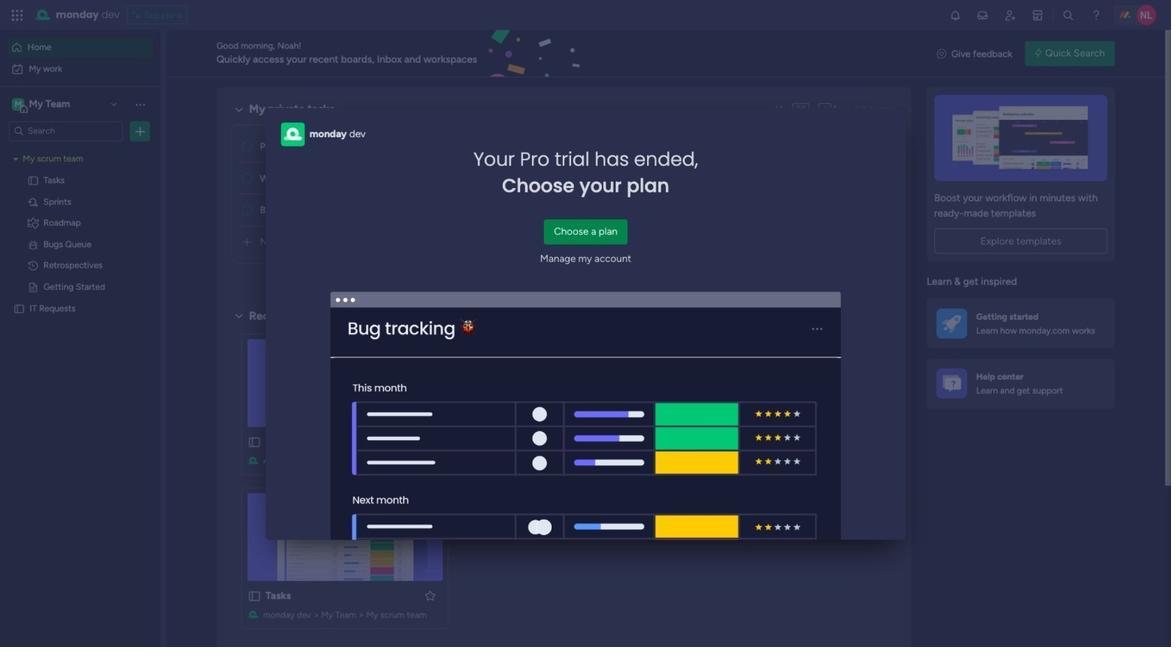 Task type: locate. For each thing, give the bounding box(es) containing it.
1 vertical spatial add to favorites image
[[424, 590, 436, 603]]

workspace selection element
[[12, 97, 72, 113]]

0 vertical spatial option
[[8, 38, 153, 58]]

v2 user feedback image
[[937, 47, 946, 61]]

list box
[[0, 147, 160, 489]]

public board image
[[27, 282, 39, 294], [13, 303, 25, 315], [247, 436, 261, 449], [467, 436, 480, 449], [686, 436, 700, 449], [247, 590, 261, 603]]

getting started element
[[927, 299, 1115, 349]]

0 vertical spatial heading
[[349, 127, 366, 142]]

1 vertical spatial option
[[8, 59, 153, 79]]

see plans image
[[133, 8, 144, 22]]

0 vertical spatial add to favorites image
[[424, 436, 436, 449]]

v2 bolt switch image
[[1035, 47, 1042, 61]]

monday marketplace image
[[1032, 9, 1044, 21]]

close my private tasks image
[[232, 102, 247, 117]]

notifications image
[[949, 9, 961, 21]]

close recently visited image
[[232, 309, 247, 324]]

1 add to favorites image from the top
[[424, 436, 436, 449]]

noah lott image
[[1136, 5, 1156, 25]]

1 horizontal spatial heading
[[473, 147, 698, 199]]

select product image
[[11, 9, 24, 21]]

add to favorites image
[[424, 436, 436, 449], [424, 590, 436, 603]]

option
[[8, 38, 153, 58], [8, 59, 153, 79], [0, 148, 160, 151]]

help image
[[1090, 9, 1103, 21]]

templates image image
[[938, 95, 1104, 181]]

1 vertical spatial heading
[[473, 147, 698, 199]]

heading
[[349, 127, 366, 142], [473, 147, 698, 199]]

remove from favorites image
[[643, 436, 655, 449]]

0 horizontal spatial heading
[[349, 127, 366, 142]]



Task type: describe. For each thing, give the bounding box(es) containing it.
public board image
[[27, 175, 39, 187]]

2 vertical spatial option
[[0, 148, 160, 151]]

invite members image
[[1004, 9, 1017, 21]]

caret down image
[[13, 155, 18, 164]]

search everything image
[[1062, 9, 1075, 21]]

2 add to favorites image from the top
[[424, 590, 436, 603]]

quick search results list box
[[232, 324, 897, 644]]

Search in workspace field
[[26, 124, 105, 139]]

update feed image
[[976, 9, 989, 21]]

workspace image
[[12, 97, 25, 111]]

help center element
[[927, 359, 1115, 409]]



Task type: vqa. For each thing, say whether or not it's contained in the screenshot.
Column information icon
no



